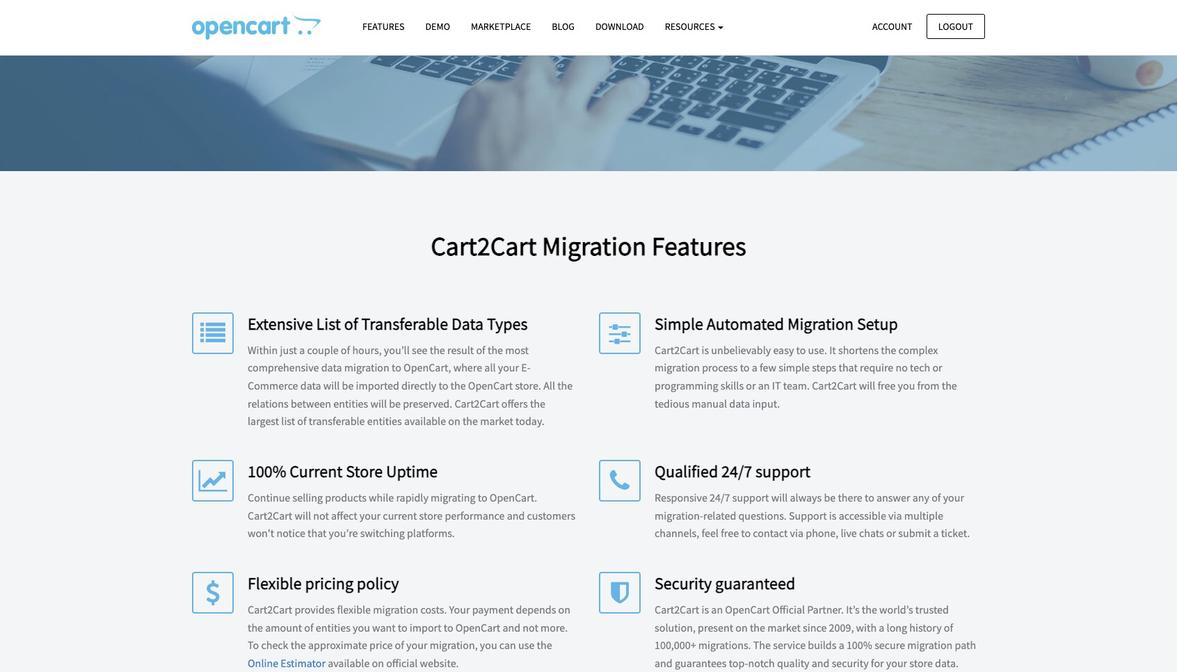 Task type: vqa. For each thing, say whether or not it's contained in the screenshot.
Chinese,
no



Task type: describe. For each thing, give the bounding box(es) containing it.
to down the unbelievably
[[740, 361, 750, 375]]

require
[[860, 361, 894, 375]]

download
[[596, 20, 644, 33]]

cart2cart inside cart2cart is an opencart official partner. it's the world's trusted solution, present on the market since 2009, with a long history of 100,000+ migrations. the service builds a 100% secure migration path and guarantees top-notch quality and security for your store data.
[[655, 603, 700, 617]]

just
[[280, 343, 297, 357]]

of down provides on the left bottom of page
[[304, 621, 314, 635]]

you'll
[[384, 343, 410, 357]]

for
[[871, 656, 884, 670]]

marketplace link
[[461, 15, 542, 39]]

affect
[[331, 509, 357, 522]]

history
[[910, 621, 942, 635]]

demo
[[426, 20, 450, 33]]

programming
[[655, 379, 719, 393]]

complex
[[899, 343, 938, 357]]

to up accessible at the right of page
[[865, 491, 875, 505]]

on inside within just a couple of hours, you'll see the result of the most comprehensive data migration to opencart, where all your e- commerce data will be imported directly to the opencart store. all the relations between entities will be preserved. cart2cart offers the largest list of transferable entities available on the market today.
[[448, 414, 461, 428]]

unbelievably
[[711, 343, 771, 357]]

to left the use.
[[797, 343, 806, 357]]

free inside responsive 24/7 support will always be there to answer any of your migration-related questions. support is accessible via multiple channels, feel free to contact via phone, live chats or submit a ticket.
[[721, 526, 739, 540]]

and down builds
[[812, 656, 830, 670]]

manual
[[692, 396, 727, 410]]

account link
[[861, 14, 925, 39]]

offers
[[502, 396, 528, 410]]

support
[[789, 509, 827, 522]]

security
[[655, 573, 712, 595]]

while
[[369, 491, 394, 505]]

phone,
[[806, 526, 839, 540]]

on up more.
[[559, 603, 571, 617]]

price
[[370, 638, 393, 652]]

qualified
[[655, 461, 718, 482]]

flexible
[[248, 573, 302, 595]]

your inside within just a couple of hours, you'll see the result of the most comprehensive data migration to opencart, where all your e- commerce data will be imported directly to the opencart store. all the relations between entities will be preserved. cart2cart offers the largest list of transferable entities available on the market today.
[[498, 361, 519, 375]]

trusted
[[916, 603, 949, 617]]

1 vertical spatial via
[[790, 526, 804, 540]]

hours,
[[352, 343, 382, 357]]

types
[[487, 313, 528, 335]]

all
[[544, 379, 555, 393]]

selling
[[293, 491, 323, 505]]

24/7 for qualified
[[722, 461, 752, 482]]

your inside 'continue selling products while rapidly migrating to opencart. cart2cart will not affect your current store performance and customers won't notice that you're switching platforms.'
[[360, 509, 381, 522]]

transferable
[[362, 313, 448, 335]]

check
[[261, 638, 289, 652]]

support for responsive
[[733, 491, 769, 505]]

chats
[[859, 526, 884, 540]]

opencart,
[[404, 361, 451, 375]]

not inside 'cart2cart provides flexible migration costs. your payment depends on the amount of entities you want to import to opencart and not more. to check the approximate price of your migration, you can use the online estimator available on official website.'
[[523, 621, 539, 635]]

opencart - cart2cart migration image
[[192, 15, 321, 40]]

and inside 'continue selling products while rapidly migrating to opencart. cart2cart will not affect your current store performance and customers won't notice that you're switching platforms.'
[[507, 509, 525, 522]]

0 vertical spatial be
[[342, 379, 354, 393]]

see
[[412, 343, 428, 357]]

uptime
[[386, 461, 438, 482]]

will down imported
[[371, 396, 387, 410]]

0 vertical spatial entities
[[333, 396, 368, 410]]

you inside cart2cart is unbelievably easy to use. it shortens the complex migration process to a few simple steps that require no tech or programming skills or an it team. cart2cart will free you from the tedious manual data input.
[[898, 379, 915, 393]]

an inside cart2cart is unbelievably easy to use. it shortens the complex migration process to a few simple steps that require no tech or programming skills or an it team. cart2cart will free you from the tedious manual data input.
[[758, 379, 770, 393]]

of right 'list'
[[344, 313, 358, 335]]

to inside 'continue selling products while rapidly migrating to opencart. cart2cart will not affect your current store performance and customers won't notice that you're switching platforms.'
[[478, 491, 488, 505]]

switching
[[360, 526, 405, 540]]

path
[[955, 638, 977, 652]]

blog
[[552, 20, 575, 33]]

of inside cart2cart is an opencart official partner. it's the world's trusted solution, present on the market since 2009, with a long history of 100,000+ migrations. the service builds a 100% secure migration path and guarantees top-notch quality and security for your store data.
[[944, 621, 954, 635]]

data
[[452, 313, 484, 335]]

1 horizontal spatial via
[[889, 509, 902, 522]]

largest
[[248, 414, 279, 428]]

guarantees
[[675, 656, 727, 670]]

live
[[841, 526, 857, 540]]

cart2cart inside 'continue selling products while rapidly migrating to opencart. cart2cart will not affect your current store performance and customers won't notice that you're switching platforms.'
[[248, 509, 292, 522]]

submit
[[899, 526, 931, 540]]

will inside cart2cart is unbelievably easy to use. it shortens the complex migration process to a few simple steps that require no tech or programming skills or an it team. cart2cart will free you from the tedious manual data input.
[[859, 379, 876, 393]]

costs.
[[421, 603, 447, 617]]

within just a couple of hours, you'll see the result of the most comprehensive data migration to opencart, where all your e- commerce data will be imported directly to the opencart store. all the relations between entities will be preserved. cart2cart offers the largest list of transferable entities available on the market today.
[[248, 343, 573, 428]]

long
[[887, 621, 908, 635]]

to down "questions."
[[741, 526, 751, 540]]

with
[[856, 621, 877, 635]]

official
[[386, 656, 418, 670]]

opencart.
[[490, 491, 537, 505]]

where
[[454, 361, 482, 375]]

transferable
[[309, 414, 365, 428]]

will inside 'continue selling products while rapidly migrating to opencart. cart2cart will not affect your current store performance and customers won't notice that you're switching platforms.'
[[295, 509, 311, 522]]

of up all
[[476, 343, 486, 357]]

official
[[772, 603, 805, 617]]

setup
[[857, 313, 898, 335]]

quality
[[777, 656, 810, 670]]

migration,
[[430, 638, 478, 652]]

estimator
[[281, 656, 326, 670]]

entities inside 'cart2cart provides flexible migration costs. your payment depends on the amount of entities you want to import to opencart and not more. to check the approximate price of your migration, you can use the online estimator available on official website.'
[[316, 621, 351, 635]]

an inside cart2cart is an opencart official partner. it's the world's trusted solution, present on the market since 2009, with a long history of 100,000+ migrations. the service builds a 100% secure migration path and guarantees top-notch quality and security for your store data.
[[711, 603, 723, 617]]

answer
[[877, 491, 911, 505]]

present
[[698, 621, 734, 635]]

feel
[[702, 526, 719, 540]]

100% inside cart2cart is an opencart official partner. it's the world's trusted solution, present on the market since 2009, with a long history of 100,000+ migrations. the service builds a 100% secure migration path and guarantees top-notch quality and security for your store data.
[[847, 638, 873, 652]]

opencart inside 'cart2cart provides flexible migration costs. your payment depends on the amount of entities you want to import to opencart and not more. to check the approximate price of your migration, you can use the online estimator available on official website.'
[[456, 621, 501, 635]]

is for automated
[[702, 343, 709, 357]]

2 vertical spatial you
[[480, 638, 497, 652]]

within
[[248, 343, 278, 357]]

1 vertical spatial entities
[[367, 414, 402, 428]]

store inside cart2cart is an opencart official partner. it's the world's trusted solution, present on the market since 2009, with a long history of 100,000+ migrations. the service builds a 100% secure migration path and guarantees top-notch quality and security for your store data.
[[910, 656, 933, 670]]

2 horizontal spatial or
[[933, 361, 943, 375]]

be inside responsive 24/7 support will always be there to answer any of your migration-related questions. support is accessible via multiple channels, feel free to contact via phone, live chats or submit a ticket.
[[824, 491, 836, 505]]

that inside cart2cart is unbelievably easy to use. it shortens the complex migration process to a few simple steps that require no tech or programming skills or an it team. cart2cart will free you from the tedious manual data input.
[[839, 361, 858, 375]]

0 vertical spatial migration
[[542, 230, 647, 262]]

available inside within just a couple of hours, you'll see the result of the most comprehensive data migration to opencart, where all your e- commerce data will be imported directly to the opencart store. all the relations between entities will be preserved. cart2cart offers the largest list of transferable entities available on the market today.
[[404, 414, 446, 428]]

opencart inside cart2cart is an opencart official partner. it's the world's trusted solution, present on the market since 2009, with a long history of 100,000+ migrations. the service builds a 100% secure migration path and guarantees top-notch quality and security for your store data.
[[725, 603, 770, 617]]

blog link
[[542, 15, 585, 39]]

the
[[754, 638, 771, 652]]

of left hours,
[[341, 343, 350, 357]]

a right with
[[879, 621, 885, 635]]

resources link
[[655, 15, 735, 39]]

cart2cart inside 'cart2cart provides flexible migration costs. your payment depends on the amount of entities you want to import to opencart and not more. to check the approximate price of your migration, you can use the online estimator available on official website.'
[[248, 603, 292, 617]]

want
[[372, 621, 396, 635]]

platforms.
[[407, 526, 455, 540]]

it's
[[846, 603, 860, 617]]

cart2cart inside within just a couple of hours, you'll see the result of the most comprehensive data migration to opencart, where all your e- commerce data will be imported directly to the opencart store. all the relations between entities will be preserved. cart2cart offers the largest list of transferable entities available on the market today.
[[455, 396, 499, 410]]

approximate
[[308, 638, 367, 652]]

it
[[830, 343, 836, 357]]

market inside within just a couple of hours, you'll see the result of the most comprehensive data migration to opencart, where all your e- commerce data will be imported directly to the opencart store. all the relations between entities will be preserved. cart2cart offers the largest list of transferable entities available on the market today.
[[480, 414, 514, 428]]

input.
[[753, 396, 780, 410]]

your inside 'cart2cart provides flexible migration costs. your payment depends on the amount of entities you want to import to opencart and not more. to check the approximate price of your migration, you can use the online estimator available on official website.'
[[407, 638, 428, 652]]

always
[[790, 491, 822, 505]]

secure
[[875, 638, 906, 652]]

contact
[[753, 526, 788, 540]]

list
[[281, 414, 295, 428]]

since
[[803, 621, 827, 635]]

tedious
[[655, 396, 690, 410]]

migration inside within just a couple of hours, you'll see the result of the most comprehensive data migration to opencart, where all your e- commerce data will be imported directly to the opencart store. all the relations between entities will be preserved. cart2cart offers the largest list of transferable entities available on the market today.
[[344, 361, 390, 375]]



Task type: locate. For each thing, give the bounding box(es) containing it.
result
[[447, 343, 474, 357]]

simple
[[779, 361, 810, 375]]

entities up approximate
[[316, 621, 351, 635]]

more.
[[541, 621, 568, 635]]

migrations.
[[699, 638, 751, 652]]

is up phone,
[[829, 509, 837, 522]]

and down opencart.
[[507, 509, 525, 522]]

migration inside cart2cart is unbelievably easy to use. it shortens the complex migration process to a few simple steps that require no tech or programming skills or an it team. cart2cart will free you from the tedious manual data input.
[[655, 361, 700, 375]]

features inside "link"
[[363, 20, 405, 33]]

0 horizontal spatial features
[[363, 20, 405, 33]]

data down couple
[[321, 361, 342, 375]]

100% up continue in the bottom of the page
[[248, 461, 286, 482]]

website.
[[420, 656, 459, 670]]

0 vertical spatial support
[[756, 461, 811, 482]]

market down official
[[768, 621, 801, 635]]

100% current store uptime
[[248, 461, 438, 482]]

responsive
[[655, 491, 708, 505]]

on inside cart2cart is an opencart official partner. it's the world's trusted solution, present on the market since 2009, with a long history of 100,000+ migrations. the service builds a 100% secure migration path and guarantees top-notch quality and security for your store data.
[[736, 621, 748, 635]]

no
[[896, 361, 908, 375]]

entities up transferable
[[333, 396, 368, 410]]

builds
[[808, 638, 837, 652]]

0 vertical spatial that
[[839, 361, 858, 375]]

a inside responsive 24/7 support will always be there to answer any of your migration-related questions. support is accessible via multiple channels, feel free to contact via phone, live chats or submit a ticket.
[[934, 526, 939, 540]]

data down "skills"
[[730, 396, 750, 410]]

migration down "history" on the right of the page
[[908, 638, 953, 652]]

directly
[[402, 379, 437, 393]]

1 horizontal spatial 100%
[[847, 638, 873, 652]]

a left ticket.
[[934, 526, 939, 540]]

of
[[344, 313, 358, 335], [341, 343, 350, 357], [476, 343, 486, 357], [297, 414, 307, 428], [932, 491, 941, 505], [304, 621, 314, 635], [944, 621, 954, 635], [395, 638, 404, 652]]

automated
[[707, 313, 784, 335]]

will up "questions."
[[772, 491, 788, 505]]

download link
[[585, 15, 655, 39]]

opencart down guaranteed
[[725, 603, 770, 617]]

1 horizontal spatial free
[[878, 379, 896, 393]]

2 horizontal spatial be
[[824, 491, 836, 505]]

via down support
[[790, 526, 804, 540]]

store up platforms.
[[419, 509, 443, 522]]

ticket.
[[941, 526, 970, 540]]

store
[[346, 461, 383, 482]]

0 vertical spatial data
[[321, 361, 342, 375]]

2 vertical spatial opencart
[[456, 621, 501, 635]]

your right any
[[944, 491, 965, 505]]

1 horizontal spatial that
[[839, 361, 858, 375]]

not inside 'continue selling products while rapidly migrating to opencart. cart2cart will not affect your current store performance and customers won't notice that you're switching platforms.'
[[313, 509, 329, 522]]

cart2cart
[[431, 230, 537, 262], [655, 343, 700, 357], [812, 379, 857, 393], [455, 396, 499, 410], [248, 509, 292, 522], [248, 603, 292, 617], [655, 603, 700, 617]]

few
[[760, 361, 777, 375]]

to
[[248, 638, 259, 652]]

support for qualified
[[756, 461, 811, 482]]

1 vertical spatial opencart
[[725, 603, 770, 617]]

0 vertical spatial you
[[898, 379, 915, 393]]

0 horizontal spatial 100%
[[248, 461, 286, 482]]

0 horizontal spatial available
[[328, 656, 370, 670]]

1 vertical spatial free
[[721, 526, 739, 540]]

all
[[485, 361, 496, 375]]

that down shortens
[[839, 361, 858, 375]]

free inside cart2cart is unbelievably easy to use. it shortens the complex migration process to a few simple steps that require no tech or programming skills or an it team. cart2cart will free you from the tedious manual data input.
[[878, 379, 896, 393]]

1 horizontal spatial an
[[758, 379, 770, 393]]

use.
[[808, 343, 827, 357]]

rapidly
[[396, 491, 429, 505]]

easy
[[773, 343, 794, 357]]

will inside responsive 24/7 support will always be there to answer any of your migration-related questions. support is accessible via multiple channels, feel free to contact via phone, live chats or submit a ticket.
[[772, 491, 788, 505]]

on down preserved.
[[448, 414, 461, 428]]

is inside cart2cart is an opencart official partner. it's the world's trusted solution, present on the market since 2009, with a long history of 100,000+ migrations. the service builds a 100% secure migration path and guarantees top-notch quality and security for your store data.
[[702, 603, 709, 617]]

of right any
[[932, 491, 941, 505]]

your down while at the bottom of the page
[[360, 509, 381, 522]]

and inside 'cart2cart provides flexible migration costs. your payment depends on the amount of entities you want to import to opencart and not more. to check the approximate price of your migration, you can use the online estimator available on official website.'
[[503, 621, 521, 635]]

migration inside cart2cart is an opencart official partner. it's the world's trusted solution, present on the market since 2009, with a long history of 100,000+ migrations. the service builds a 100% secure migration path and guarantees top-notch quality and security for your store data.
[[908, 638, 953, 652]]

a inside cart2cart is unbelievably easy to use. it shortens the complex migration process to a few simple steps that require no tech or programming skills or an it team. cart2cart will free you from the tedious manual data input.
[[752, 361, 758, 375]]

0 vertical spatial store
[[419, 509, 443, 522]]

your down "import"
[[407, 638, 428, 652]]

you're
[[329, 526, 358, 540]]

a left few
[[752, 361, 758, 375]]

1 horizontal spatial migration
[[788, 313, 854, 335]]

a right the just
[[299, 343, 305, 357]]

questions.
[[739, 509, 787, 522]]

use
[[518, 638, 535, 652]]

pricing
[[305, 573, 354, 595]]

1 vertical spatial an
[[711, 603, 723, 617]]

1 horizontal spatial features
[[652, 230, 747, 262]]

2 vertical spatial entities
[[316, 621, 351, 635]]

data up between
[[300, 379, 321, 393]]

opencart down payment in the bottom left of the page
[[456, 621, 501, 635]]

there
[[838, 491, 863, 505]]

0 horizontal spatial or
[[746, 379, 756, 393]]

today.
[[516, 414, 545, 428]]

account
[[873, 20, 913, 32]]

simple
[[655, 313, 704, 335]]

current
[[290, 461, 343, 482]]

support inside responsive 24/7 support will always be there to answer any of your migration-related questions. support is accessible via multiple channels, feel free to contact via phone, live chats or submit a ticket.
[[733, 491, 769, 505]]

support
[[756, 461, 811, 482], [733, 491, 769, 505]]

1 vertical spatial is
[[829, 509, 837, 522]]

or right the tech
[[933, 361, 943, 375]]

2 vertical spatial be
[[824, 491, 836, 505]]

1 vertical spatial support
[[733, 491, 769, 505]]

your left e-
[[498, 361, 519, 375]]

available down approximate
[[328, 656, 370, 670]]

any
[[913, 491, 930, 505]]

resources
[[665, 20, 717, 33]]

0 vertical spatial features
[[363, 20, 405, 33]]

1 horizontal spatial not
[[523, 621, 539, 635]]

responsive 24/7 support will always be there to answer any of your migration-related questions. support is accessible via multiple channels, feel free to contact via phone, live chats or submit a ticket.
[[655, 491, 970, 540]]

be left imported
[[342, 379, 354, 393]]

products
[[325, 491, 367, 505]]

you
[[898, 379, 915, 393], [353, 621, 370, 635], [480, 638, 497, 652]]

available inside 'cart2cart provides flexible migration costs. your payment depends on the amount of entities you want to import to opencart and not more. to check the approximate price of your migration, you can use the online estimator available on official website.'
[[328, 656, 370, 670]]

and up can
[[503, 621, 521, 635]]

0 vertical spatial 100%
[[248, 461, 286, 482]]

is up 'process'
[[702, 343, 709, 357]]

be left there
[[824, 491, 836, 505]]

that
[[839, 361, 858, 375], [308, 526, 327, 540]]

or right the chats
[[887, 526, 897, 540]]

1 vertical spatial features
[[652, 230, 747, 262]]

migration up want
[[373, 603, 418, 617]]

0 horizontal spatial not
[[313, 509, 329, 522]]

0 horizontal spatial free
[[721, 526, 739, 540]]

and down 100,000+
[[655, 656, 673, 670]]

market inside cart2cart is an opencart official partner. it's the world's trusted solution, present on the market since 2009, with a long history of 100,000+ migrations. the service builds a 100% secure migration path and guarantees top-notch quality and security for your store data.
[[768, 621, 801, 635]]

will down 'selling'
[[295, 509, 311, 522]]

store left data.
[[910, 656, 933, 670]]

24/7 for responsive
[[710, 491, 730, 505]]

2 horizontal spatial you
[[898, 379, 915, 393]]

online
[[248, 656, 278, 670]]

extensive list of transferable data types
[[248, 313, 528, 335]]

or right "skills"
[[746, 379, 756, 393]]

1 horizontal spatial available
[[404, 414, 446, 428]]

partner.
[[807, 603, 844, 617]]

free
[[878, 379, 896, 393], [721, 526, 739, 540]]

0 horizontal spatial that
[[308, 526, 327, 540]]

2009,
[[829, 621, 854, 635]]

0 vertical spatial opencart
[[468, 379, 513, 393]]

won't
[[248, 526, 274, 540]]

0 vertical spatial an
[[758, 379, 770, 393]]

or
[[933, 361, 943, 375], [746, 379, 756, 393], [887, 526, 897, 540]]

100,000+
[[655, 638, 696, 652]]

0 vertical spatial or
[[933, 361, 943, 375]]

0 horizontal spatial migration
[[542, 230, 647, 262]]

store inside 'continue selling products while rapidly migrating to opencart. cart2cart will not affect your current store performance and customers won't notice that you're switching platforms.'
[[419, 509, 443, 522]]

0 vertical spatial free
[[878, 379, 896, 393]]

0 horizontal spatial store
[[419, 509, 443, 522]]

imported
[[356, 379, 399, 393]]

not down 'selling'
[[313, 509, 329, 522]]

flexible pricing policy
[[248, 573, 399, 595]]

entities down imported
[[367, 414, 402, 428]]

performance
[[445, 509, 505, 522]]

1 vertical spatial be
[[389, 396, 401, 410]]

0 vertical spatial available
[[404, 414, 446, 428]]

amount
[[265, 621, 302, 635]]

your down secure in the bottom of the page
[[886, 656, 908, 670]]

relations
[[248, 396, 289, 410]]

opencart inside within just a couple of hours, you'll see the result of the most comprehensive data migration to opencart, where all your e- commerce data will be imported directly to the opencart store. all the relations between entities will be preserved. cart2cart offers the largest list of transferable entities available on the market today.
[[468, 379, 513, 393]]

on
[[448, 414, 461, 428], [559, 603, 571, 617], [736, 621, 748, 635], [372, 656, 384, 670]]

it
[[772, 379, 781, 393]]

1 vertical spatial you
[[353, 621, 370, 635]]

your inside cart2cart is an opencart official partner. it's the world's trusted solution, present on the market since 2009, with a long history of 100,000+ migrations. the service builds a 100% secure migration path and guarantees top-notch quality and security for your store data.
[[886, 656, 908, 670]]

data
[[321, 361, 342, 375], [300, 379, 321, 393], [730, 396, 750, 410]]

provides
[[295, 603, 335, 617]]

of up official
[[395, 638, 404, 652]]

1 vertical spatial not
[[523, 621, 539, 635]]

store.
[[515, 379, 541, 393]]

1 vertical spatial data
[[300, 379, 321, 393]]

cart2cart provides flexible migration costs. your payment depends on the amount of entities you want to import to opencart and not more. to check the approximate price of your migration, you can use the online estimator available on official website.
[[248, 603, 571, 670]]

0 horizontal spatial you
[[353, 621, 370, 635]]

1 horizontal spatial store
[[910, 656, 933, 670]]

migration-
[[655, 509, 704, 522]]

you down no
[[898, 379, 915, 393]]

migrating
[[431, 491, 476, 505]]

2 vertical spatial is
[[702, 603, 709, 617]]

your inside responsive 24/7 support will always be there to answer any of your migration-related questions. support is accessible via multiple channels, feel free to contact via phone, live chats or submit a ticket.
[[944, 491, 965, 505]]

1 horizontal spatial you
[[480, 638, 497, 652]]

1 vertical spatial or
[[746, 379, 756, 393]]

or inside responsive 24/7 support will always be there to answer any of your migration-related questions. support is accessible via multiple channels, feel free to contact via phone, live chats or submit a ticket.
[[887, 526, 897, 540]]

free down 'require'
[[878, 379, 896, 393]]

is inside cart2cart is unbelievably easy to use. it shortens the complex migration process to a few simple steps that require no tech or programming skills or an it team. cart2cart will free you from the tedious manual data input.
[[702, 343, 709, 357]]

1 vertical spatial migration
[[788, 313, 854, 335]]

data.
[[935, 656, 959, 670]]

0 horizontal spatial an
[[711, 603, 723, 617]]

you left can
[[480, 638, 497, 652]]

notch
[[748, 656, 775, 670]]

of right list
[[297, 414, 307, 428]]

0 horizontal spatial market
[[480, 414, 514, 428]]

2 vertical spatial data
[[730, 396, 750, 410]]

to down you'll
[[392, 361, 401, 375]]

0 vertical spatial via
[[889, 509, 902, 522]]

team.
[[783, 379, 810, 393]]

opencart down all
[[468, 379, 513, 393]]

preserved.
[[403, 396, 453, 410]]

of right "history" on the right of the page
[[944, 621, 954, 635]]

data inside cart2cart is unbelievably easy to use. it shortens the complex migration process to a few simple steps that require no tech or programming skills or an it team. cart2cart will free you from the tedious manual data input.
[[730, 396, 750, 410]]

to up performance
[[478, 491, 488, 505]]

a inside within just a couple of hours, you'll see the result of the most comprehensive data migration to opencart, where all your e- commerce data will be imported directly to the opencart store. all the relations between entities will be preserved. cart2cart offers the largest list of transferable entities available on the market today.
[[299, 343, 305, 357]]

free right feel
[[721, 526, 739, 540]]

is up the present
[[702, 603, 709, 617]]

1 vertical spatial available
[[328, 656, 370, 670]]

0 horizontal spatial via
[[790, 526, 804, 540]]

will up between
[[323, 379, 340, 393]]

to right want
[[398, 621, 408, 635]]

1 vertical spatial store
[[910, 656, 933, 670]]

0 vertical spatial 24/7
[[722, 461, 752, 482]]

channels,
[[655, 526, 700, 540]]

1 vertical spatial 100%
[[847, 638, 873, 652]]

100% down with
[[847, 638, 873, 652]]

skills
[[721, 379, 744, 393]]

0 horizontal spatial be
[[342, 379, 354, 393]]

top-
[[729, 656, 748, 670]]

1 horizontal spatial market
[[768, 621, 801, 635]]

extensive
[[248, 313, 313, 335]]

marketplace
[[471, 20, 531, 33]]

1 vertical spatial 24/7
[[710, 491, 730, 505]]

support up "questions."
[[733, 491, 769, 505]]

1 vertical spatial that
[[308, 526, 327, 540]]

be down imported
[[389, 396, 401, 410]]

migration down hours,
[[344, 361, 390, 375]]

of inside responsive 24/7 support will always be there to answer any of your migration-related questions. support is accessible via multiple channels, feel free to contact via phone, live chats or submit a ticket.
[[932, 491, 941, 505]]

is inside responsive 24/7 support will always be there to answer any of your migration-related questions. support is accessible via multiple channels, feel free to contact via phone, live chats or submit a ticket.
[[829, 509, 837, 522]]

an up the present
[[711, 603, 723, 617]]

24/7 inside responsive 24/7 support will always be there to answer any of your migration-related questions. support is accessible via multiple channels, feel free to contact via phone, live chats or submit a ticket.
[[710, 491, 730, 505]]

1 vertical spatial market
[[768, 621, 801, 635]]

support up always
[[756, 461, 811, 482]]

via down answer
[[889, 509, 902, 522]]

0 vertical spatial not
[[313, 509, 329, 522]]

that inside 'continue selling products while rapidly migrating to opencart. cart2cart will not affect your current store performance and customers won't notice that you're switching platforms.'
[[308, 526, 327, 540]]

from
[[918, 379, 940, 393]]

migration up programming
[[655, 361, 700, 375]]

list
[[316, 313, 341, 335]]

to up preserved.
[[439, 379, 448, 393]]

process
[[702, 361, 738, 375]]

notice
[[277, 526, 305, 540]]

available down preserved.
[[404, 414, 446, 428]]

not up use
[[523, 621, 539, 635]]

security guaranteed
[[655, 573, 796, 595]]

on down price
[[372, 656, 384, 670]]

is for guaranteed
[[702, 603, 709, 617]]

an left the it
[[758, 379, 770, 393]]

that right notice
[[308, 526, 327, 540]]

1 horizontal spatial be
[[389, 396, 401, 410]]

will down 'require'
[[859, 379, 876, 393]]

market down offers
[[480, 414, 514, 428]]

a down 2009,
[[839, 638, 845, 652]]

1 horizontal spatial or
[[887, 526, 897, 540]]

on up migrations.
[[736, 621, 748, 635]]

to up the migration,
[[444, 621, 454, 635]]

steps
[[812, 361, 837, 375]]

0 vertical spatial is
[[702, 343, 709, 357]]

customers
[[527, 509, 576, 522]]

you down flexible
[[353, 621, 370, 635]]

2 vertical spatial or
[[887, 526, 897, 540]]

migration inside 'cart2cart provides flexible migration costs. your payment depends on the amount of entities you want to import to opencart and not more. to check the approximate price of your migration, you can use the online estimator available on official website.'
[[373, 603, 418, 617]]

0 vertical spatial market
[[480, 414, 514, 428]]

cart2cart migration features
[[431, 230, 747, 262]]

service
[[773, 638, 806, 652]]



